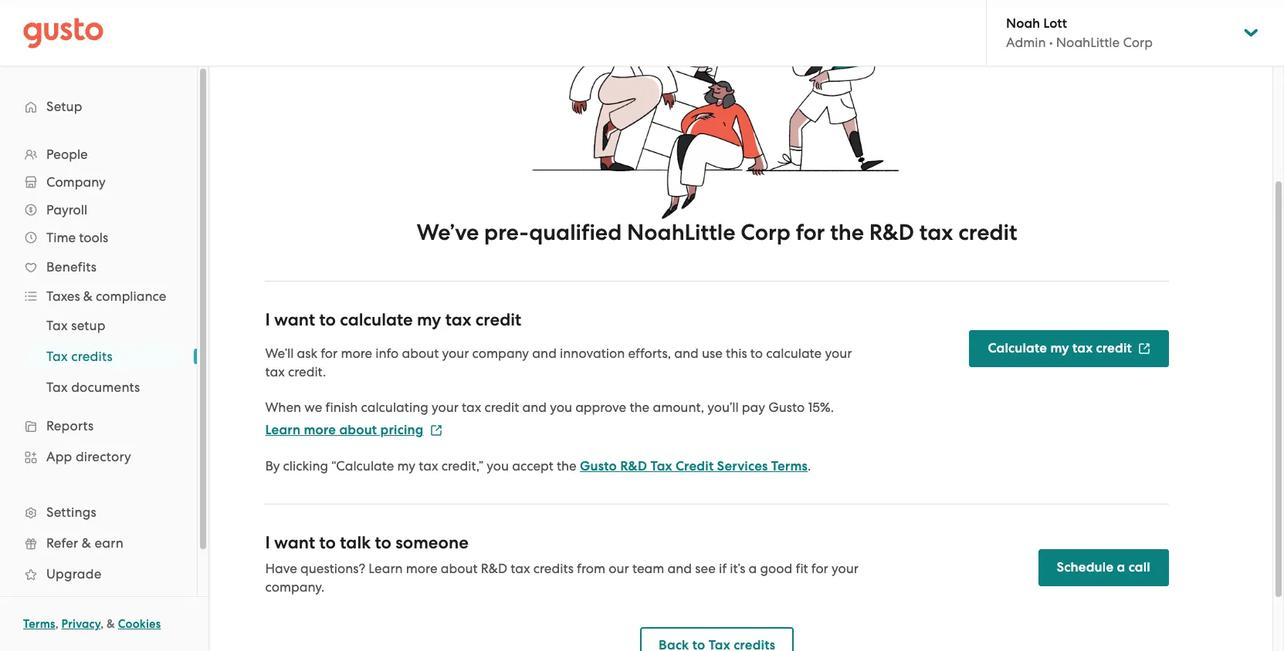 Task type: describe. For each thing, give the bounding box(es) containing it.
to inside 'we'll ask for more info about your company and innovation efforts, and use this to calculate your tax credit.'
[[751, 346, 763, 362]]

1 vertical spatial more
[[304, 423, 336, 439]]

refer
[[46, 536, 78, 551]]

efforts,
[[628, 346, 671, 362]]

credit,"
[[442, 459, 484, 474]]

credits inside i want to talk to someone have questions? learn more about r&d tax credits from our team and see if it's a good fit for your company.
[[533, 562, 574, 577]]

schedule a call
[[1057, 560, 1151, 576]]

gusto r&d tax credit services terms link
[[580, 459, 808, 475]]

team
[[632, 562, 664, 577]]

when
[[265, 400, 301, 416]]

corp inside noah lott admin • noahlittle corp
[[1123, 35, 1153, 50]]

1 horizontal spatial terms
[[771, 459, 808, 475]]

time
[[46, 230, 76, 246]]

pre-
[[484, 219, 529, 246]]

clicking
[[283, 459, 328, 474]]

tax inside 'we'll ask for more info about your company and innovation efforts, and use this to calculate your tax credit.'
[[265, 365, 285, 380]]

0 vertical spatial my
[[417, 310, 441, 331]]

app directory link
[[15, 443, 181, 471]]

want for i want to talk to someone have questions? learn more about r&d tax credits from our team and see if it's a good fit for your company.
[[274, 533, 315, 554]]

services
[[717, 459, 768, 475]]

lott
[[1044, 15, 1067, 32]]

settings link
[[15, 499, 181, 527]]

list containing tax setup
[[0, 310, 197, 403]]

we've pre-qualified noahlittle corp for the r&d tax credit
[[417, 219, 1017, 246]]

cookies
[[118, 618, 161, 632]]

and inside i want to talk to someone have questions? learn more about r&d tax credits from our team and see if it's a good fit for your company.
[[668, 562, 692, 577]]

1 vertical spatial r&d
[[620, 459, 647, 475]]

reports
[[46, 419, 94, 434]]

call
[[1129, 560, 1151, 576]]

calculate
[[988, 340, 1047, 357]]

1 , from the left
[[55, 618, 59, 632]]

learn inside i want to talk to someone have questions? learn more about r&d tax credits from our team and see if it's a good fit for your company.
[[369, 562, 403, 577]]

payroll button
[[15, 196, 181, 224]]

it's
[[730, 562, 746, 577]]

earn
[[95, 536, 124, 551]]

i want to calculate my tax credit
[[265, 310, 521, 331]]

calculate my tax credit
[[988, 340, 1132, 357]]

"calculate
[[331, 459, 394, 474]]

benefits
[[46, 259, 97, 275]]

1 horizontal spatial the
[[630, 400, 650, 416]]

your inside i want to talk to someone have questions? learn more about r&d tax credits from our team and see if it's a good fit for your company.
[[832, 562, 859, 577]]

i for i want to calculate my tax credit
[[265, 310, 270, 331]]

documents
[[71, 380, 140, 395]]

we'll ask for more info about your company and innovation efforts, and use this to calculate your tax credit.
[[265, 346, 852, 380]]

settings
[[46, 505, 96, 521]]

privacy
[[61, 618, 101, 632]]

schedule a call button
[[1038, 550, 1169, 587]]

and down 'we'll ask for more info about your company and innovation efforts, and use this to calculate your tax credit.'
[[522, 400, 547, 416]]

benefits link
[[15, 253, 181, 281]]

fit
[[796, 562, 808, 577]]

gusto navigation element
[[0, 66, 197, 646]]

0 horizontal spatial calculate
[[340, 310, 413, 331]]

0 vertical spatial learn
[[265, 423, 301, 439]]

2 , from the left
[[101, 618, 104, 632]]

0 horizontal spatial about
[[339, 423, 377, 439]]

2 horizontal spatial the
[[830, 219, 864, 246]]

to right talk
[[375, 533, 391, 554]]

company button
[[15, 168, 181, 196]]

taxes & compliance button
[[15, 283, 181, 310]]

amount,
[[653, 400, 704, 416]]

tax documents link
[[28, 374, 181, 402]]

tax setup
[[46, 318, 106, 334]]

tools
[[79, 230, 108, 246]]

app
[[46, 449, 72, 465]]

schedule
[[1057, 560, 1114, 576]]

someone
[[396, 533, 469, 554]]

about inside i want to talk to someone have questions? learn more about r&d tax credits from our team and see if it's a good fit for your company.
[[441, 562, 478, 577]]

0 vertical spatial for
[[796, 219, 825, 246]]

a inside i want to talk to someone have questions? learn more about r&d tax credits from our team and see if it's a good fit for your company.
[[749, 562, 757, 577]]

time tools button
[[15, 224, 181, 252]]

r&d inside i want to talk to someone have questions? learn more about r&d tax credits from our team and see if it's a good fit for your company.
[[481, 562, 507, 577]]

calculating
[[361, 400, 428, 416]]

payroll
[[46, 202, 87, 218]]

privacy link
[[61, 618, 101, 632]]

taxes
[[46, 289, 80, 304]]

•
[[1049, 35, 1053, 50]]

your left the company
[[442, 346, 469, 362]]

tax credits
[[46, 349, 113, 365]]

credits inside gusto navigation 'element'
[[71, 349, 113, 365]]

tax left credit
[[651, 459, 672, 475]]

you inside "by clicking "calculate my tax credit," you accept the gusto r&d tax credit services terms ."
[[487, 459, 509, 474]]

tax inside i want to talk to someone have questions? learn more about r&d tax credits from our team and see if it's a good fit for your company.
[[511, 562, 530, 577]]

1 vertical spatial my
[[1051, 340, 1069, 357]]

setup
[[46, 99, 82, 114]]

0 vertical spatial gusto
[[769, 400, 805, 416]]

company
[[472, 346, 529, 362]]

compliance
[[96, 289, 166, 304]]

app directory
[[46, 449, 131, 465]]

2 vertical spatial &
[[107, 618, 115, 632]]

finish
[[326, 400, 358, 416]]

upgrade link
[[15, 561, 181, 588]]

i for i want to talk to someone have questions? learn more about r&d tax credits from our team and see if it's a good fit for your company.
[[265, 533, 270, 554]]

.
[[808, 459, 811, 474]]

refer & earn link
[[15, 530, 181, 558]]



Task type: locate. For each thing, give the bounding box(es) containing it.
more down we
[[304, 423, 336, 439]]

0 horizontal spatial r&d
[[481, 562, 507, 577]]

1 horizontal spatial ,
[[101, 618, 104, 632]]

questions?
[[300, 562, 365, 577]]

1 vertical spatial you
[[487, 459, 509, 474]]

to up questions?
[[319, 533, 336, 554]]

credits up tax documents
[[71, 349, 113, 365]]

i inside i want to talk to someone have questions? learn more about r&d tax credits from our team and see if it's a good fit for your company.
[[265, 533, 270, 554]]

1 vertical spatial noahlittle
[[627, 219, 736, 246]]

0 vertical spatial &
[[83, 289, 93, 304]]

0 horizontal spatial terms
[[23, 618, 55, 632]]

learn down when
[[265, 423, 301, 439]]

1 vertical spatial learn
[[369, 562, 403, 577]]

this
[[726, 346, 747, 362]]

0 vertical spatial r&d
[[869, 219, 914, 246]]

0 horizontal spatial my
[[397, 459, 416, 474]]

list containing people
[[0, 141, 197, 621]]

1 horizontal spatial learn
[[369, 562, 403, 577]]

tax down tax credits at the bottom of the page
[[46, 380, 68, 395]]

, left cookies button
[[101, 618, 104, 632]]

qualified
[[529, 219, 622, 246]]

0 vertical spatial noahlittle
[[1056, 35, 1120, 50]]

refer & earn
[[46, 536, 124, 551]]

credit
[[676, 459, 714, 475]]

and right the company
[[532, 346, 557, 362]]

tax for tax setup
[[46, 318, 68, 334]]

0 horizontal spatial noahlittle
[[627, 219, 736, 246]]

1 vertical spatial corp
[[741, 219, 791, 246]]

about right info
[[402, 346, 439, 362]]

terms
[[771, 459, 808, 475], [23, 618, 55, 632]]

tax for tax credits
[[46, 349, 68, 365]]

0 vertical spatial you
[[550, 400, 572, 416]]

see
[[695, 562, 716, 577]]

2 i from the top
[[265, 533, 270, 554]]

calculate up info
[[340, 310, 413, 331]]

we've
[[417, 219, 479, 246]]

credits left from
[[533, 562, 574, 577]]

credits
[[71, 349, 113, 365], [533, 562, 574, 577]]

credit
[[959, 219, 1017, 246], [476, 310, 521, 331], [1096, 340, 1132, 357], [485, 400, 519, 416]]

and left see
[[668, 562, 692, 577]]

calculate my tax credit link
[[969, 330, 1169, 367]]

1 vertical spatial gusto
[[580, 459, 617, 475]]

upgrade
[[46, 567, 102, 582]]

0 horizontal spatial ,
[[55, 618, 59, 632]]

the inside "by clicking "calculate my tax credit," you accept the gusto r&d tax credit services terms ."
[[557, 459, 577, 474]]

2 list from the top
[[0, 310, 197, 403]]

1 vertical spatial calculate
[[766, 346, 822, 362]]

your right calculating
[[432, 400, 459, 416]]

noahlittle inside noah lott admin • noahlittle corp
[[1056, 35, 1120, 50]]

to up credit.
[[319, 310, 336, 331]]

0 horizontal spatial the
[[557, 459, 577, 474]]

and left use on the bottom
[[674, 346, 699, 362]]

0 horizontal spatial credits
[[71, 349, 113, 365]]

home image
[[23, 17, 103, 48]]

tax documents
[[46, 380, 140, 395]]

2 vertical spatial more
[[406, 562, 438, 577]]

admin
[[1006, 35, 1046, 50]]

learn down talk
[[369, 562, 403, 577]]

2 horizontal spatial about
[[441, 562, 478, 577]]

want for i want to calculate my tax credit
[[274, 310, 315, 331]]

terms link
[[23, 618, 55, 632]]

you
[[550, 400, 572, 416], [487, 459, 509, 474]]

1 vertical spatial i
[[265, 533, 270, 554]]

1 horizontal spatial a
[[1117, 560, 1125, 576]]

people button
[[15, 141, 181, 168]]

2 horizontal spatial r&d
[[869, 219, 914, 246]]

1 vertical spatial &
[[82, 536, 91, 551]]

by
[[265, 459, 280, 474]]

info
[[376, 346, 399, 362]]

tax for tax documents
[[46, 380, 68, 395]]

calculate inside 'we'll ask for more info about your company and innovation efforts, and use this to calculate your tax credit.'
[[766, 346, 822, 362]]

use
[[702, 346, 723, 362]]

,
[[55, 618, 59, 632], [101, 618, 104, 632]]

corp
[[1123, 35, 1153, 50], [741, 219, 791, 246]]

pricing
[[380, 423, 424, 439]]

0 vertical spatial terms
[[771, 459, 808, 475]]

2 horizontal spatial more
[[406, 562, 438, 577]]

0 horizontal spatial learn
[[265, 423, 301, 439]]

credit.
[[288, 365, 326, 380]]

& inside dropdown button
[[83, 289, 93, 304]]

calculate
[[340, 310, 413, 331], [766, 346, 822, 362]]

2 vertical spatial my
[[397, 459, 416, 474]]

0 vertical spatial about
[[402, 346, 439, 362]]

1 horizontal spatial about
[[402, 346, 439, 362]]

company
[[46, 175, 106, 190]]

ask
[[297, 346, 317, 362]]

for
[[796, 219, 825, 246], [321, 346, 338, 362], [812, 562, 828, 577]]

have
[[265, 562, 297, 577]]

2 vertical spatial the
[[557, 459, 577, 474]]

more inside i want to talk to someone have questions? learn more about r&d tax credits from our team and see if it's a good fit for your company.
[[406, 562, 438, 577]]

a inside button
[[1117, 560, 1125, 576]]

1 vertical spatial terms
[[23, 618, 55, 632]]

my inside "by clicking "calculate my tax credit," you accept the gusto r&d tax credit services terms ."
[[397, 459, 416, 474]]

by clicking "calculate my tax credit," you accept the gusto r&d tax credit services terms .
[[265, 459, 811, 475]]

want
[[274, 310, 315, 331], [274, 533, 315, 554]]

about inside 'we'll ask for more info about your company and innovation efforts, and use this to calculate your tax credit.'
[[402, 346, 439, 362]]

if
[[719, 562, 727, 577]]

from
[[577, 562, 606, 577]]

1 vertical spatial the
[[630, 400, 650, 416]]

accept
[[512, 459, 554, 474]]

tax down taxes
[[46, 318, 68, 334]]

tax setup link
[[28, 312, 181, 340]]

your
[[442, 346, 469, 362], [825, 346, 852, 362], [432, 400, 459, 416], [832, 562, 859, 577]]

want up ask
[[274, 310, 315, 331]]

more left info
[[341, 346, 372, 362]]

to right this
[[751, 346, 763, 362]]

2 horizontal spatial my
[[1051, 340, 1069, 357]]

setup link
[[15, 93, 181, 120]]

0 vertical spatial corp
[[1123, 35, 1153, 50]]

1 horizontal spatial noahlittle
[[1056, 35, 1120, 50]]

good
[[760, 562, 793, 577]]

your up 15%.
[[825, 346, 852, 362]]

talk
[[340, 533, 371, 554]]

& for compliance
[[83, 289, 93, 304]]

1 horizontal spatial r&d
[[620, 459, 647, 475]]

tax inside "by clicking "calculate my tax credit," you accept the gusto r&d tax credit services terms ."
[[419, 459, 438, 474]]

time tools
[[46, 230, 108, 246]]

pay
[[742, 400, 765, 416]]

want up have
[[274, 533, 315, 554]]

i up we'll
[[265, 310, 270, 331]]

about down someone
[[441, 562, 478, 577]]

noah lott admin • noahlittle corp
[[1006, 15, 1153, 50]]

a
[[1117, 560, 1125, 576], [749, 562, 757, 577]]

a right "it's"
[[749, 562, 757, 577]]

we'll
[[265, 346, 294, 362]]

company.
[[265, 580, 325, 596]]

terms , privacy , & cookies
[[23, 618, 161, 632]]

tax down tax setup
[[46, 349, 68, 365]]

0 horizontal spatial corp
[[741, 219, 791, 246]]

0 vertical spatial i
[[265, 310, 270, 331]]

your right "fit"
[[832, 562, 859, 577]]

learn
[[265, 423, 301, 439], [369, 562, 403, 577]]

for inside 'we'll ask for more info about your company and innovation efforts, and use this to calculate your tax credit.'
[[321, 346, 338, 362]]

noah
[[1006, 15, 1040, 32]]

1 horizontal spatial my
[[417, 310, 441, 331]]

about down finish
[[339, 423, 377, 439]]

gusto right pay
[[769, 400, 805, 416]]

we
[[304, 400, 322, 416]]

2 vertical spatial about
[[441, 562, 478, 577]]

for inside i want to talk to someone have questions? learn more about r&d tax credits from our team and see if it's a good fit for your company.
[[812, 562, 828, 577]]

learn more about pricing
[[265, 423, 424, 439]]

r&d
[[869, 219, 914, 246], [620, 459, 647, 475], [481, 562, 507, 577]]

a left call
[[1117, 560, 1125, 576]]

0 horizontal spatial a
[[749, 562, 757, 577]]

terms right the 'services'
[[771, 459, 808, 475]]

you left approve
[[550, 400, 572, 416]]

1 horizontal spatial corp
[[1123, 35, 1153, 50]]

calculate right this
[[766, 346, 822, 362]]

1 want from the top
[[274, 310, 315, 331]]

1 horizontal spatial you
[[550, 400, 572, 416]]

approve
[[575, 400, 626, 416]]

& left earn
[[82, 536, 91, 551]]

15%.
[[808, 400, 834, 416]]

list
[[0, 141, 197, 621], [0, 310, 197, 403]]

i up have
[[265, 533, 270, 554]]

1 vertical spatial want
[[274, 533, 315, 554]]

2 want from the top
[[274, 533, 315, 554]]

reports link
[[15, 412, 181, 440]]

taxes & compliance
[[46, 289, 166, 304]]

i want to talk to someone have questions? learn more about r&d tax credits from our team and see if it's a good fit for your company.
[[265, 533, 859, 596]]

terms left privacy link
[[23, 618, 55, 632]]

gusto
[[769, 400, 805, 416], [580, 459, 617, 475]]

you'll
[[708, 400, 739, 416]]

0 vertical spatial the
[[830, 219, 864, 246]]

1 vertical spatial for
[[321, 346, 338, 362]]

1 vertical spatial about
[[339, 423, 377, 439]]

learn more about pricing link
[[265, 423, 442, 439]]

cookies button
[[118, 615, 161, 634]]

1 i from the top
[[265, 310, 270, 331]]

0 vertical spatial calculate
[[340, 310, 413, 331]]

gusto down approve
[[580, 459, 617, 475]]

tax
[[46, 318, 68, 334], [46, 349, 68, 365], [46, 380, 68, 395], [651, 459, 672, 475]]

2 vertical spatial for
[[812, 562, 828, 577]]

more down someone
[[406, 562, 438, 577]]

1 horizontal spatial gusto
[[769, 400, 805, 416]]

1 list from the top
[[0, 141, 197, 621]]

you left 'accept' at left
[[487, 459, 509, 474]]

0 vertical spatial credits
[[71, 349, 113, 365]]

0 horizontal spatial more
[[304, 423, 336, 439]]

2 vertical spatial r&d
[[481, 562, 507, 577]]

&
[[83, 289, 93, 304], [82, 536, 91, 551], [107, 618, 115, 632]]

, left privacy link
[[55, 618, 59, 632]]

1 horizontal spatial calculate
[[766, 346, 822, 362]]

0 horizontal spatial gusto
[[580, 459, 617, 475]]

& left cookies
[[107, 618, 115, 632]]

directory
[[76, 449, 131, 465]]

1 horizontal spatial more
[[341, 346, 372, 362]]

0 vertical spatial more
[[341, 346, 372, 362]]

& right taxes
[[83, 289, 93, 304]]

1 vertical spatial credits
[[533, 562, 574, 577]]

when we finish calculating your tax credit and you approve the amount, you'll pay gusto 15%.
[[265, 400, 834, 416]]

tax credits link
[[28, 343, 181, 371]]

more inside 'we'll ask for more info about your company and innovation efforts, and use this to calculate your tax credit.'
[[341, 346, 372, 362]]

0 vertical spatial want
[[274, 310, 315, 331]]

& for earn
[[82, 536, 91, 551]]

1 horizontal spatial credits
[[533, 562, 574, 577]]

want inside i want to talk to someone have questions? learn more about r&d tax credits from our team and see if it's a good fit for your company.
[[274, 533, 315, 554]]

people
[[46, 147, 88, 162]]

0 horizontal spatial you
[[487, 459, 509, 474]]



Task type: vqa. For each thing, say whether or not it's contained in the screenshot.
tax
yes



